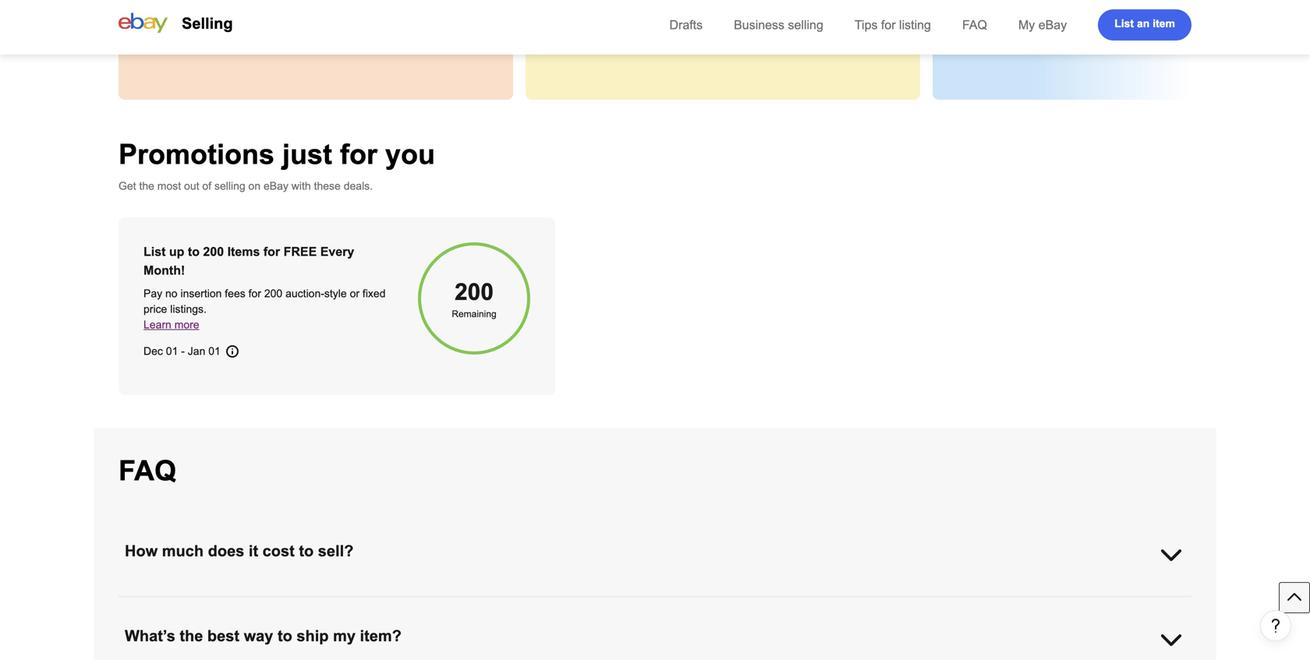 Task type: locate. For each thing, give the bounding box(es) containing it.
pay
[[143, 288, 162, 300]]

1 horizontal spatial 200
[[264, 288, 282, 300]]

and inside "otherwise, if you want to try your luck and shoot for the best possible price, choose auction."
[[1154, 9, 1173, 21]]

help, opens dialogs image
[[1268, 618, 1284, 634]]

list inside list up to 200 items for free every month!
[[143, 245, 166, 259]]

the right shoot
[[1221, 9, 1236, 21]]

faq
[[962, 18, 987, 32], [119, 455, 176, 487]]

1 your from the left
[[737, 9, 758, 21]]

you inside "otherwise, if you want to try your luck and shoot for the best possible price, choose auction."
[[1034, 9, 1051, 21]]

of
[[202, 180, 211, 192]]

1 vertical spatial faq
[[119, 455, 176, 487]]

a
[[842, 9, 848, 21]]

0 horizontal spatial on
[[248, 180, 261, 192]]

like
[[366, 9, 382, 21]]

for right tips
[[881, 18, 896, 32]]

fees
[[225, 288, 245, 300]]

01 right jan
[[208, 345, 221, 358]]

200 left auction-
[[264, 288, 282, 300]]

insertion
[[180, 288, 222, 300]]

all
[[186, 9, 197, 21]]

0 horizontal spatial your
[[737, 9, 758, 21]]

best left the way
[[207, 628, 239, 645]]

1 horizontal spatial on
[[277, 9, 289, 21]]

how much does it cost to sell?
[[125, 543, 354, 560]]

white
[[851, 9, 876, 21]]

and right luck
[[1154, 9, 1173, 21]]

can
[[672, 9, 689, 21]]

0 horizontal spatial list
[[143, 245, 166, 259]]

my
[[1018, 18, 1035, 32]]

selling left a
[[788, 18, 823, 32]]

ship
[[297, 628, 329, 645]]

up up month!
[[169, 245, 184, 259]]

2 your from the left
[[1108, 9, 1129, 21]]

to
[[1080, 9, 1090, 21], [188, 245, 200, 259], [299, 543, 314, 560], [278, 628, 292, 645]]

1 01 from the left
[[166, 345, 178, 358]]

ebay up background. at the left
[[599, 9, 624, 21]]

1 vertical spatial list
[[143, 245, 166, 259]]

0 horizontal spatial up
[[169, 245, 184, 259]]

1 horizontal spatial up
[[721, 9, 734, 21]]

the right "get"
[[139, 180, 154, 192]]

try
[[1093, 9, 1105, 21]]

2 horizontal spatial 200
[[455, 279, 494, 305]]

much
[[162, 543, 204, 560]]

the
[[581, 9, 596, 21], [1221, 9, 1236, 21], [139, 180, 154, 192], [180, 628, 203, 645]]

for right items
[[263, 245, 280, 259]]

1 horizontal spatial you
[[651, 9, 669, 21]]

price
[[143, 303, 167, 315]]

to right cost
[[299, 543, 314, 560]]

remaining
[[452, 309, 496, 319]]

add
[[820, 9, 839, 21]]

list an item link
[[1098, 9, 1191, 41]]

to up insertion
[[188, 245, 200, 259]]

and
[[226, 9, 244, 21], [799, 9, 817, 21], [1154, 9, 1173, 21], [181, 25, 200, 37]]

you
[[651, 9, 669, 21], [1034, 9, 1051, 21], [385, 139, 435, 170]]

on the ebay app, you can clean up your images and add a white background.
[[563, 9, 876, 37]]

0 horizontal spatial 01
[[166, 345, 178, 358]]

list an item
[[1114, 18, 1175, 30]]

best right shoot
[[1239, 9, 1260, 21]]

list up month!
[[143, 245, 166, 259]]

just
[[282, 139, 332, 170]]

avoid all caps and focus on specific details like brand, model, size, and color.
[[156, 9, 452, 37]]

0 horizontal spatial best
[[207, 628, 239, 645]]

an
[[1137, 18, 1150, 30]]

list left an
[[1114, 18, 1134, 30]]

best inside "otherwise, if you want to try your luck and shoot for the best possible price, choose auction."
[[1239, 9, 1260, 21]]

1 vertical spatial best
[[207, 628, 239, 645]]

get the most out of selling on ebay with these deals.
[[119, 180, 373, 192]]

2 horizontal spatial you
[[1034, 9, 1051, 21]]

choose
[[1043, 25, 1078, 37]]

the inside on the ebay app, you can clean up your images and add a white background.
[[581, 9, 596, 21]]

list up to 200 items for free every month!
[[143, 245, 354, 278]]

up right the "clean"
[[721, 9, 734, 21]]

the up background. at the left
[[581, 9, 596, 21]]

you inside on the ebay app, you can clean up your images and add a white background.
[[651, 9, 669, 21]]

2 01 from the left
[[208, 345, 221, 358]]

the right what's
[[180, 628, 203, 645]]

selling
[[788, 18, 823, 32], [214, 180, 245, 192]]

1 vertical spatial up
[[169, 245, 184, 259]]

ebay
[[599, 9, 624, 21], [1038, 18, 1067, 32], [264, 180, 288, 192]]

the inside "otherwise, if you want to try your luck and shoot for the best possible price, choose auction."
[[1221, 9, 1236, 21]]

pay no insertion fees for 200 auction-style or fixed price listings. learn more
[[143, 288, 386, 331]]

business
[[734, 18, 784, 32]]

up
[[721, 9, 734, 21], [169, 245, 184, 259]]

01
[[166, 345, 178, 358], [208, 345, 221, 358]]

list
[[1114, 18, 1134, 30], [143, 245, 166, 259]]

and left "add"
[[799, 9, 817, 21]]

the for get the most out of selling on ebay with these deals.
[[139, 180, 154, 192]]

1 vertical spatial selling
[[214, 180, 245, 192]]

0 horizontal spatial ebay
[[264, 180, 288, 192]]

details
[[331, 9, 363, 21]]

200 up the remaining
[[455, 279, 494, 305]]

to right the way
[[278, 628, 292, 645]]

1 horizontal spatial ebay
[[599, 9, 624, 21]]

for
[[1205, 9, 1218, 21], [881, 18, 896, 32], [340, 139, 377, 170], [263, 245, 280, 259], [248, 288, 261, 300]]

your left images
[[737, 9, 758, 21]]

the for on the ebay app, you can clean up your images and add a white background.
[[581, 9, 596, 21]]

listings.
[[170, 303, 207, 315]]

specific
[[292, 9, 328, 21]]

up inside on the ebay app, you can clean up your images and add a white background.
[[721, 9, 734, 21]]

200 remaining
[[452, 279, 496, 319]]

0 vertical spatial on
[[277, 9, 289, 21]]

2 horizontal spatial ebay
[[1038, 18, 1067, 32]]

or
[[350, 288, 360, 300]]

0 vertical spatial faq
[[962, 18, 987, 32]]

01 left -
[[166, 345, 178, 358]]

learn
[[143, 319, 171, 331]]

ebay left with
[[264, 180, 288, 192]]

your right try
[[1108, 9, 1129, 21]]

every
[[320, 245, 354, 259]]

0 horizontal spatial selling
[[214, 180, 245, 192]]

my ebay link
[[1018, 18, 1067, 32]]

for right fees
[[248, 288, 261, 300]]

0 vertical spatial list
[[1114, 18, 1134, 30]]

200 inside 200 remaining
[[455, 279, 494, 305]]

for right shoot
[[1205, 9, 1218, 21]]

price,
[[1013, 25, 1040, 37]]

more
[[174, 319, 199, 331]]

1 horizontal spatial your
[[1108, 9, 1129, 21]]

business selling link
[[734, 18, 823, 32]]

1 horizontal spatial selling
[[788, 18, 823, 32]]

on down the promotions just for you
[[248, 180, 261, 192]]

0 horizontal spatial 200
[[203, 245, 224, 259]]

200 left items
[[203, 245, 224, 259]]

ebay right 'my'
[[1038, 18, 1067, 32]]

on
[[277, 9, 289, 21], [248, 180, 261, 192]]

0 vertical spatial up
[[721, 9, 734, 21]]

clean
[[692, 9, 718, 21]]

1 horizontal spatial list
[[1114, 18, 1134, 30]]

images
[[761, 9, 796, 21]]

listing
[[899, 18, 931, 32]]

item
[[1153, 18, 1175, 30]]

to left try
[[1080, 9, 1090, 21]]

out
[[184, 180, 199, 192]]

on right 'focus'
[[277, 9, 289, 21]]

1 horizontal spatial best
[[1239, 9, 1260, 21]]

style
[[324, 288, 347, 300]]

selling right of
[[214, 180, 245, 192]]

1 horizontal spatial 01
[[208, 345, 221, 358]]

best
[[1239, 9, 1260, 21], [207, 628, 239, 645]]

0 vertical spatial best
[[1239, 9, 1260, 21]]



Task type: describe. For each thing, give the bounding box(es) containing it.
otherwise, if you want to try your luck and shoot for the best possible price, choose auction.
[[970, 9, 1260, 37]]

and inside on the ebay app, you can clean up your images and add a white background.
[[799, 9, 817, 21]]

with
[[291, 180, 311, 192]]

auction.
[[1080, 25, 1120, 37]]

1 horizontal spatial faq
[[962, 18, 987, 32]]

tips
[[855, 18, 878, 32]]

faq link
[[962, 18, 987, 32]]

ebay inside on the ebay app, you can clean up your images and add a white background.
[[599, 9, 624, 21]]

my
[[333, 628, 356, 645]]

caps
[[200, 9, 223, 21]]

month!
[[143, 264, 185, 278]]

how
[[125, 543, 158, 560]]

for inside list up to 200 items for free every month!
[[263, 245, 280, 259]]

your inside "otherwise, if you want to try your luck and shoot for the best possible price, choose auction."
[[1108, 9, 1129, 21]]

drafts
[[669, 18, 703, 32]]

dec
[[143, 345, 163, 358]]

brand,
[[385, 9, 416, 21]]

item?
[[360, 628, 401, 645]]

drafts link
[[669, 18, 703, 32]]

tips for listing
[[855, 18, 931, 32]]

does
[[208, 543, 244, 560]]

business selling
[[734, 18, 823, 32]]

app,
[[627, 9, 648, 21]]

up inside list up to 200 items for free every month!
[[169, 245, 184, 259]]

dec 01 - jan 01
[[143, 345, 221, 358]]

what's the best way to ship my item?
[[125, 628, 401, 645]]

size,
[[156, 25, 178, 37]]

shoot
[[1176, 9, 1202, 21]]

cost
[[263, 543, 295, 560]]

to inside list up to 200 items for free every month!
[[188, 245, 200, 259]]

otherwise,
[[970, 9, 1022, 21]]

free
[[284, 245, 317, 259]]

background.
[[563, 25, 623, 37]]

auction-
[[285, 288, 324, 300]]

my ebay
[[1018, 18, 1067, 32]]

for inside "otherwise, if you want to try your luck and shoot for the best possible price, choose auction."
[[1205, 9, 1218, 21]]

items
[[227, 245, 260, 259]]

sell?
[[318, 543, 354, 560]]

learn more link
[[143, 319, 199, 331]]

possible
[[970, 25, 1010, 37]]

0 horizontal spatial you
[[385, 139, 435, 170]]

deals.
[[344, 180, 373, 192]]

tips for listing link
[[855, 18, 931, 32]]

0 horizontal spatial faq
[[119, 455, 176, 487]]

1 vertical spatial on
[[248, 180, 261, 192]]

luck
[[1132, 9, 1151, 21]]

on
[[563, 9, 578, 21]]

avoid
[[156, 9, 183, 21]]

fixed
[[363, 288, 386, 300]]

what's
[[125, 628, 175, 645]]

on inside avoid all caps and focus on specific details like brand, model, size, and color.
[[277, 9, 289, 21]]

these
[[314, 180, 341, 192]]

your inside on the ebay app, you can clean up your images and add a white background.
[[737, 9, 758, 21]]

for up the deals.
[[340, 139, 377, 170]]

jan
[[188, 345, 205, 358]]

the for what's the best way to ship my item?
[[180, 628, 203, 645]]

if
[[1025, 9, 1031, 21]]

list for list an item
[[1114, 18, 1134, 30]]

promotions
[[119, 139, 274, 170]]

and right caps
[[226, 9, 244, 21]]

model,
[[419, 9, 452, 21]]

get
[[119, 180, 136, 192]]

0 vertical spatial selling
[[788, 18, 823, 32]]

focus
[[247, 9, 273, 21]]

-
[[181, 345, 185, 358]]

no
[[165, 288, 177, 300]]

for inside pay no insertion fees for 200 auction-style or fixed price listings. learn more
[[248, 288, 261, 300]]

way
[[244, 628, 273, 645]]

most
[[157, 180, 181, 192]]

200 inside pay no insertion fees for 200 auction-style or fixed price listings. learn more
[[264, 288, 282, 300]]

promotions just for you
[[119, 139, 435, 170]]

it
[[249, 543, 258, 560]]

want
[[1054, 9, 1077, 21]]

color.
[[203, 25, 229, 37]]

and down all
[[181, 25, 200, 37]]

200 inside list up to 200 items for free every month!
[[203, 245, 224, 259]]

selling
[[182, 15, 233, 32]]

to inside "otherwise, if you want to try your luck and shoot for the best possible price, choose auction."
[[1080, 9, 1090, 21]]

list for list up to 200 items for free every month!
[[143, 245, 166, 259]]



Task type: vqa. For each thing, say whether or not it's contained in the screenshot.
type dropdown button
no



